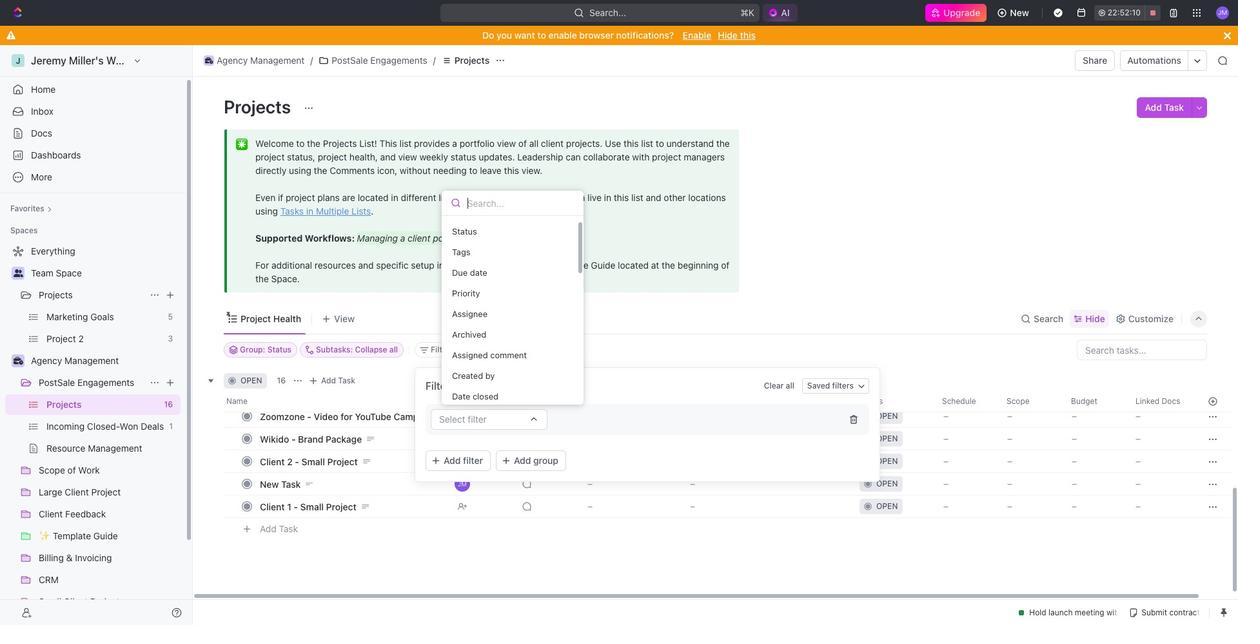 Task type: locate. For each thing, give the bounding box(es) containing it.
search
[[1034, 313, 1064, 324]]

agency right business time image
[[31, 356, 62, 366]]

22:52:10 button
[[1095, 5, 1161, 21]]

- inside 'link'
[[292, 434, 296, 445]]

add task down 1
[[260, 524, 298, 535]]

agency
[[217, 55, 248, 66], [31, 356, 62, 366]]

add task button
[[1138, 97, 1192, 118], [306, 374, 361, 389], [254, 522, 303, 537]]

0 horizontal spatial postsale engagements link
[[39, 373, 145, 394]]

client 1 - small project link
[[257, 498, 447, 516]]

0 vertical spatial client
[[260, 456, 285, 467]]

1 horizontal spatial add task button
[[306, 374, 361, 389]]

open
[[241, 376, 262, 386]]

small for 2
[[302, 456, 325, 467]]

filter for select filter
[[468, 414, 487, 425]]

new
[[1011, 7, 1030, 18], [260, 479, 279, 490]]

project left the health
[[241, 313, 271, 324]]

project for client 2 - small project
[[327, 456, 358, 467]]

tree
[[5, 241, 181, 626]]

small down 'wikido - brand package'
[[302, 456, 325, 467]]

brand inside 'link'
[[298, 434, 324, 445]]

- right 2
[[295, 456, 299, 467]]

add group
[[514, 456, 559, 466]]

assigned
[[452, 350, 488, 360]]

- right yodoo in the bottom of the page
[[289, 389, 293, 400]]

1 vertical spatial agency management
[[31, 356, 119, 366]]

brand for yodoo
[[296, 389, 321, 400]]

due date
[[452, 268, 487, 278]]

automations button
[[1122, 51, 1188, 70]]

tags
[[452, 247, 471, 257]]

1 vertical spatial agency
[[31, 356, 62, 366]]

space
[[56, 268, 82, 279]]

4 – from the top
[[690, 501, 696, 512]]

package up for
[[323, 389, 360, 400]]

1 horizontal spatial projects link
[[439, 53, 493, 68]]

hide button
[[1071, 310, 1110, 328]]

0 vertical spatial management
[[250, 55, 305, 66]]

project for client 1 - small project
[[326, 502, 357, 513]]

2 client from the top
[[260, 502, 285, 513]]

2 – from the top
[[690, 434, 696, 445]]

want
[[515, 30, 535, 41]]

0 vertical spatial new
[[1011, 7, 1030, 18]]

feedfire - advertising assets
[[260, 366, 384, 377]]

– button for new task
[[683, 473, 852, 496]]

0 vertical spatial filter
[[468, 414, 487, 425]]

1 / from the left
[[311, 55, 313, 66]]

1 horizontal spatial add task
[[321, 376, 355, 386]]

2 vertical spatial projects
[[39, 290, 73, 301]]

Search... text field
[[468, 194, 575, 213]]

0 horizontal spatial /
[[311, 55, 313, 66]]

add task for the bottommost add task button
[[260, 524, 298, 535]]

1 horizontal spatial projects
[[224, 96, 295, 117]]

package down for
[[326, 434, 362, 445]]

1 vertical spatial postsale engagements
[[39, 377, 134, 388]]

wikido - brand package link
[[257, 430, 447, 449]]

client
[[260, 456, 285, 467], [260, 502, 285, 513]]

0 horizontal spatial agency management link
[[31, 351, 178, 372]]

client inside 'link'
[[260, 456, 285, 467]]

tree containing team space
[[5, 241, 181, 626]]

inbox link
[[5, 101, 181, 122]]

0 horizontal spatial projects link
[[39, 285, 145, 306]]

2 / from the left
[[433, 55, 436, 66]]

0 vertical spatial package
[[323, 389, 360, 400]]

engagements inside sidebar navigation
[[77, 377, 134, 388]]

favorites
[[10, 204, 44, 214]]

closed
[[473, 391, 499, 402]]

hide left this
[[718, 30, 738, 41]]

customize button
[[1112, 310, 1178, 328]]

- left video
[[307, 411, 312, 422]]

sidebar navigation
[[0, 45, 193, 626]]

– button
[[683, 360, 852, 383], [683, 428, 852, 451], [683, 473, 852, 496], [683, 496, 852, 519]]

agency right business time icon
[[217, 55, 248, 66]]

0 vertical spatial postsale engagements link
[[316, 53, 431, 68]]

management
[[250, 55, 305, 66], [65, 356, 119, 366]]

0 vertical spatial projects link
[[439, 53, 493, 68]]

client 2 - small project link
[[257, 453, 447, 471]]

assets
[[355, 366, 384, 377]]

- right wikido on the bottom left
[[292, 434, 296, 445]]

client left 1
[[260, 502, 285, 513]]

0 vertical spatial project
[[241, 313, 271, 324]]

share button
[[1076, 50, 1116, 71]]

1 vertical spatial brand
[[298, 434, 324, 445]]

agency management right business time image
[[31, 356, 119, 366]]

hide
[[718, 30, 738, 41], [1086, 313, 1106, 324]]

dashboards
[[31, 150, 81, 161]]

1 vertical spatial management
[[65, 356, 119, 366]]

0 horizontal spatial engagements
[[77, 377, 134, 388]]

add task for top add task button
[[1146, 102, 1185, 113]]

date closed
[[452, 391, 499, 402]]

1 vertical spatial hide
[[1086, 313, 1106, 324]]

task
[[1165, 102, 1185, 113], [338, 376, 355, 386], [281, 479, 301, 490], [279, 524, 298, 535]]

1 client from the top
[[260, 456, 285, 467]]

engagements
[[371, 55, 428, 66], [77, 377, 134, 388]]

- for feedfire
[[298, 366, 302, 377]]

youtube
[[355, 411, 392, 422]]

add down automations button on the top right of page
[[1146, 102, 1163, 113]]

1 vertical spatial postsale engagements link
[[39, 373, 145, 394]]

automations
[[1128, 55, 1182, 66]]

3 – button from the top
[[683, 473, 852, 496]]

feedfire - advertising assets link
[[257, 362, 447, 381]]

1 horizontal spatial agency management
[[217, 55, 305, 66]]

inbox
[[31, 106, 54, 117]]

0 vertical spatial projects
[[455, 55, 490, 66]]

project health
[[241, 313, 301, 324]]

- right 16
[[298, 366, 302, 377]]

project down wikido - brand package 'link'
[[327, 456, 358, 467]]

agency management
[[217, 55, 305, 66], [31, 356, 119, 366]]

- for zoomzone
[[307, 411, 312, 422]]

projects inside tree
[[39, 290, 73, 301]]

– button for client 1 - small project
[[683, 496, 852, 519]]

0 horizontal spatial projects
[[39, 290, 73, 301]]

add filter
[[444, 456, 483, 466]]

filter down date closed
[[468, 414, 487, 425]]

project inside the client 1 - small project link
[[326, 502, 357, 513]]

0 horizontal spatial new
[[260, 479, 279, 490]]

0 vertical spatial engagements
[[371, 55, 428, 66]]

new right 'upgrade' on the top right
[[1011, 7, 1030, 18]]

health
[[273, 313, 301, 324]]

filter inside button
[[463, 456, 483, 466]]

1 vertical spatial client
[[260, 502, 285, 513]]

search...
[[590, 7, 627, 18]]

0 vertical spatial small
[[302, 456, 325, 467]]

1 horizontal spatial new
[[1011, 7, 1030, 18]]

enable
[[549, 30, 577, 41]]

add group button
[[496, 451, 567, 472]]

1 vertical spatial engagements
[[77, 377, 134, 388]]

created by
[[452, 371, 495, 381]]

0 vertical spatial add task button
[[1138, 97, 1192, 118]]

0 horizontal spatial hide
[[718, 30, 738, 41]]

add down select on the bottom left of the page
[[444, 456, 461, 466]]

agency management right business time icon
[[217, 55, 305, 66]]

small
[[302, 456, 325, 467], [300, 502, 324, 513]]

new inside button
[[1011, 7, 1030, 18]]

0 vertical spatial agency management link
[[201, 53, 308, 68]]

postsale engagements
[[332, 55, 428, 66], [39, 377, 134, 388]]

package
[[323, 389, 360, 400], [326, 434, 362, 445]]

1 vertical spatial project
[[327, 456, 358, 467]]

0 horizontal spatial add task
[[260, 524, 298, 535]]

tree inside sidebar navigation
[[5, 241, 181, 626]]

1 vertical spatial filter
[[463, 456, 483, 466]]

add task down automations button on the top right of page
[[1146, 102, 1185, 113]]

agency management link inside tree
[[31, 351, 178, 372]]

1 vertical spatial package
[[326, 434, 362, 445]]

1 vertical spatial agency management link
[[31, 351, 178, 372]]

2 horizontal spatial add task
[[1146, 102, 1185, 113]]

0 vertical spatial brand
[[296, 389, 321, 400]]

archived
[[452, 329, 487, 340]]

zoomzone - video for youtube campaign
[[260, 411, 437, 422]]

hide inside dropdown button
[[1086, 313, 1106, 324]]

hide right search
[[1086, 313, 1106, 324]]

projects link
[[439, 53, 493, 68], [39, 285, 145, 306]]

postsale inside tree
[[39, 377, 75, 388]]

0 horizontal spatial agency management
[[31, 356, 119, 366]]

small right 1
[[300, 502, 324, 513]]

new up client 1 - small project
[[260, 479, 279, 490]]

to
[[538, 30, 546, 41]]

0 horizontal spatial agency
[[31, 356, 62, 366]]

1 horizontal spatial postsale
[[332, 55, 368, 66]]

notifications?
[[617, 30, 674, 41]]

project inside client 2 - small project 'link'
[[327, 456, 358, 467]]

filter for add filter
[[463, 456, 483, 466]]

2 vertical spatial project
[[326, 502, 357, 513]]

0 horizontal spatial postsale engagements
[[39, 377, 134, 388]]

2 horizontal spatial add task button
[[1138, 97, 1192, 118]]

1 vertical spatial postsale
[[39, 377, 75, 388]]

filter down select filter on the bottom left of page
[[463, 456, 483, 466]]

- for yodoo
[[289, 389, 293, 400]]

1 horizontal spatial agency management link
[[201, 53, 308, 68]]

1 horizontal spatial agency
[[217, 55, 248, 66]]

small inside 'link'
[[302, 456, 325, 467]]

brand up client 2 - small project
[[298, 434, 324, 445]]

0 vertical spatial agency
[[217, 55, 248, 66]]

3 – from the top
[[690, 479, 696, 490]]

select filter button
[[431, 410, 548, 430]]

2 – button from the top
[[683, 428, 852, 451]]

add task up yodoo - brand package
[[321, 376, 355, 386]]

project inside project health link
[[241, 313, 271, 324]]

user group image
[[13, 270, 23, 277]]

do you want to enable browser notifications? enable hide this
[[483, 30, 756, 41]]

1 horizontal spatial /
[[433, 55, 436, 66]]

enable
[[683, 30, 712, 41]]

home link
[[5, 79, 181, 100]]

2 horizontal spatial projects
[[455, 55, 490, 66]]

package inside 'link'
[[326, 434, 362, 445]]

team space
[[31, 268, 82, 279]]

4 – button from the top
[[683, 496, 852, 519]]

agency management link
[[201, 53, 308, 68], [31, 351, 178, 372]]

1 horizontal spatial postsale engagements
[[332, 55, 428, 66]]

team
[[31, 268, 53, 279]]

1 vertical spatial add task button
[[306, 374, 361, 389]]

do
[[483, 30, 495, 41]]

brand
[[296, 389, 321, 400], [298, 434, 324, 445]]

1 vertical spatial small
[[300, 502, 324, 513]]

–
[[690, 366, 696, 377], [690, 434, 696, 445], [690, 479, 696, 490], [690, 501, 696, 512]]

wikido - brand package
[[260, 434, 362, 445]]

yodoo - brand package link
[[257, 385, 447, 404]]

favorites button
[[5, 201, 57, 217]]

select filter
[[439, 414, 487, 425]]

projects link down do
[[439, 53, 493, 68]]

/
[[311, 55, 313, 66], [433, 55, 436, 66]]

filter inside dropdown button
[[468, 414, 487, 425]]

1 horizontal spatial hide
[[1086, 313, 1106, 324]]

0 horizontal spatial postsale
[[39, 377, 75, 388]]

client left 2
[[260, 456, 285, 467]]

brand down the feedfire - advertising assets
[[296, 389, 321, 400]]

business time image
[[205, 57, 213, 64]]

projects link down team space link
[[39, 285, 145, 306]]

project down "new task" link
[[326, 502, 357, 513]]

docs
[[31, 128, 52, 139]]

1 vertical spatial add task
[[321, 376, 355, 386]]

project
[[241, 313, 271, 324], [327, 456, 358, 467], [326, 502, 357, 513]]

0 vertical spatial add task
[[1146, 102, 1185, 113]]

1 horizontal spatial management
[[250, 55, 305, 66]]

filter
[[468, 414, 487, 425], [463, 456, 483, 466]]

2 vertical spatial add task
[[260, 524, 298, 535]]

1 horizontal spatial postsale engagements link
[[316, 53, 431, 68]]

projects
[[455, 55, 490, 66], [224, 96, 295, 117], [39, 290, 73, 301]]

agency management inside tree
[[31, 356, 119, 366]]

clear all
[[764, 381, 795, 391]]

1 vertical spatial new
[[260, 479, 279, 490]]

0 vertical spatial agency management
[[217, 55, 305, 66]]

0 horizontal spatial management
[[65, 356, 119, 366]]

0 horizontal spatial add task button
[[254, 522, 303, 537]]

zoomzone - video for youtube campaign link
[[257, 407, 447, 426]]



Task type: vqa. For each thing, say whether or not it's contained in the screenshot.
Google for Google Slides
no



Task type: describe. For each thing, give the bounding box(es) containing it.
16
[[277, 376, 286, 386]]

filters button
[[415, 343, 460, 358]]

- for wikido
[[292, 434, 296, 445]]

postsale engagements inside tree
[[39, 377, 134, 388]]

for
[[341, 411, 353, 422]]

client for client 2 - small project
[[260, 456, 285, 467]]

– for client 1 - small project
[[690, 501, 696, 512]]

add left the group
[[514, 456, 531, 466]]

docs link
[[5, 123, 181, 144]]

comment
[[490, 350, 527, 360]]

browser
[[580, 30, 614, 41]]

filters
[[431, 345, 454, 355]]

0 vertical spatial postsale engagements
[[332, 55, 428, 66]]

package for wikido - brand package
[[326, 434, 362, 445]]

select
[[439, 414, 466, 425]]

1 vertical spatial projects link
[[39, 285, 145, 306]]

2
[[287, 456, 293, 467]]

share
[[1083, 55, 1108, 66]]

saved filters button
[[803, 379, 870, 394]]

agency inside sidebar navigation
[[31, 356, 62, 366]]

created
[[452, 371, 483, 381]]

upgrade
[[944, 7, 981, 18]]

1 – from the top
[[690, 366, 696, 377]]

zoomzone
[[260, 411, 305, 422]]

filters
[[833, 381, 854, 391]]

this
[[740, 30, 756, 41]]

⌘k
[[741, 7, 755, 18]]

new button
[[993, 3, 1037, 23]]

assigned comment
[[452, 350, 527, 360]]

- inside 'link'
[[295, 456, 299, 467]]

assignee
[[452, 309, 488, 319]]

Search tasks... text field
[[1078, 341, 1207, 360]]

22:52:10
[[1108, 8, 1141, 17]]

status
[[452, 226, 477, 237]]

new for new task
[[260, 479, 279, 490]]

saved
[[808, 381, 830, 391]]

management inside tree
[[65, 356, 119, 366]]

clear all button
[[759, 379, 800, 394]]

0 vertical spatial hide
[[718, 30, 738, 41]]

upgrade link
[[926, 4, 987, 22]]

yodoo
[[260, 389, 287, 400]]

client 2 - small project
[[260, 456, 358, 467]]

project health link
[[238, 310, 301, 328]]

client for client 1 - small project
[[260, 502, 285, 513]]

2 vertical spatial add task button
[[254, 522, 303, 537]]

home
[[31, 84, 56, 95]]

by
[[486, 371, 495, 381]]

1 – button from the top
[[683, 360, 852, 383]]

dashboards link
[[5, 145, 181, 166]]

spaces
[[10, 226, 38, 236]]

add up yodoo - brand package
[[321, 376, 336, 386]]

you
[[497, 30, 512, 41]]

– button for wikido - brand package
[[683, 428, 852, 451]]

new task
[[260, 479, 301, 490]]

customize
[[1129, 313, 1174, 324]]

1 horizontal spatial engagements
[[371, 55, 428, 66]]

clear
[[764, 381, 784, 391]]

advertising
[[304, 366, 353, 377]]

client 1 - small project
[[260, 502, 357, 513]]

all
[[786, 381, 795, 391]]

– for wikido - brand package
[[690, 434, 696, 445]]

- right 1
[[294, 502, 298, 513]]

group
[[534, 456, 559, 466]]

small for 1
[[300, 502, 324, 513]]

yodoo - brand package
[[260, 389, 360, 400]]

video
[[314, 411, 338, 422]]

1
[[287, 502, 292, 513]]

search button
[[1018, 310, 1068, 328]]

due
[[452, 268, 468, 278]]

package for yodoo - brand package
[[323, 389, 360, 400]]

wikido
[[260, 434, 289, 445]]

team space link
[[31, 263, 178, 284]]

add filter button
[[426, 451, 491, 472]]

business time image
[[13, 357, 23, 365]]

1 vertical spatial projects
[[224, 96, 295, 117]]

0 vertical spatial postsale
[[332, 55, 368, 66]]

saved filters
[[808, 381, 854, 391]]

new task link
[[257, 475, 447, 494]]

new for new
[[1011, 7, 1030, 18]]

brand for wikido
[[298, 434, 324, 445]]

date
[[452, 391, 470, 402]]

– for new task
[[690, 479, 696, 490]]

feedfire
[[260, 366, 295, 377]]

add down client 1 - small project
[[260, 524, 277, 535]]

campaign
[[394, 411, 437, 422]]



